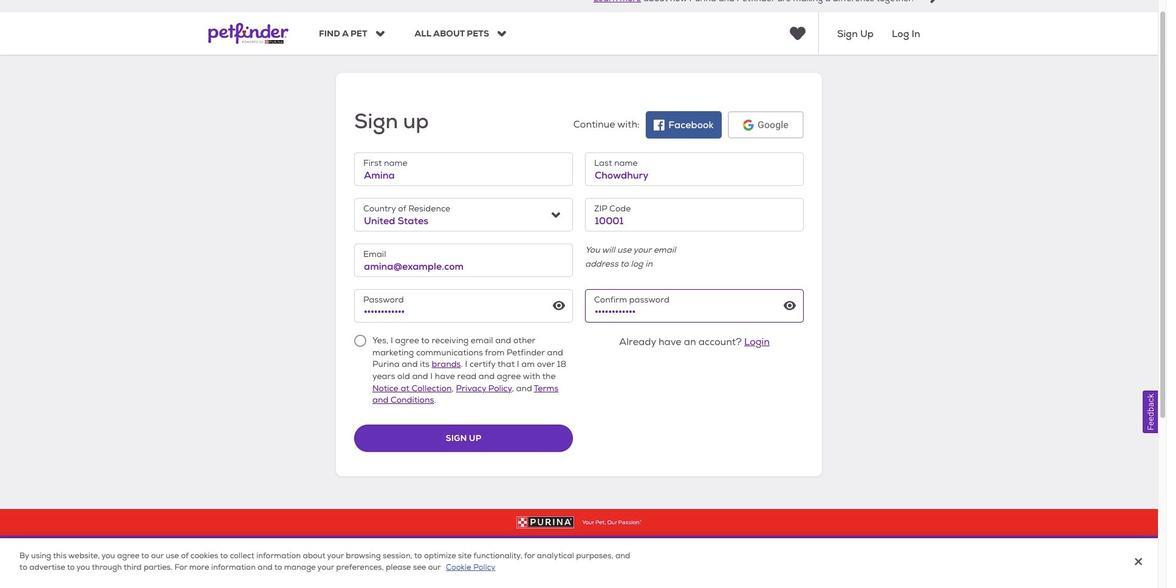 Task type: vqa. For each thing, say whether or not it's contained in the screenshot.
ZIP Code text field
yes



Task type: describe. For each thing, give the bounding box(es) containing it.
purina your pet, our passion image
[[0, 517, 1158, 529]]

privacy alert dialog
[[0, 538, 1158, 588]]

ZIP Code text field
[[585, 198, 804, 232]]

2 petfinder home image from the top
[[208, 561, 285, 582]]

1 petfinder home image from the top
[[208, 12, 289, 55]]



Task type: locate. For each thing, give the bounding box(es) containing it.
1 vertical spatial petfinder home image
[[208, 561, 285, 582]]

None password field
[[354, 289, 573, 323], [585, 289, 804, 323], [354, 289, 573, 323], [585, 289, 804, 323]]

footer
[[0, 509, 1158, 588]]

None text field
[[354, 153, 573, 186], [585, 153, 804, 186], [354, 153, 573, 186], [585, 153, 804, 186]]

0 vertical spatial petfinder home image
[[208, 12, 289, 55]]

None email field
[[354, 244, 573, 277]]

petfinder home image
[[208, 12, 289, 55], [208, 561, 285, 582]]



